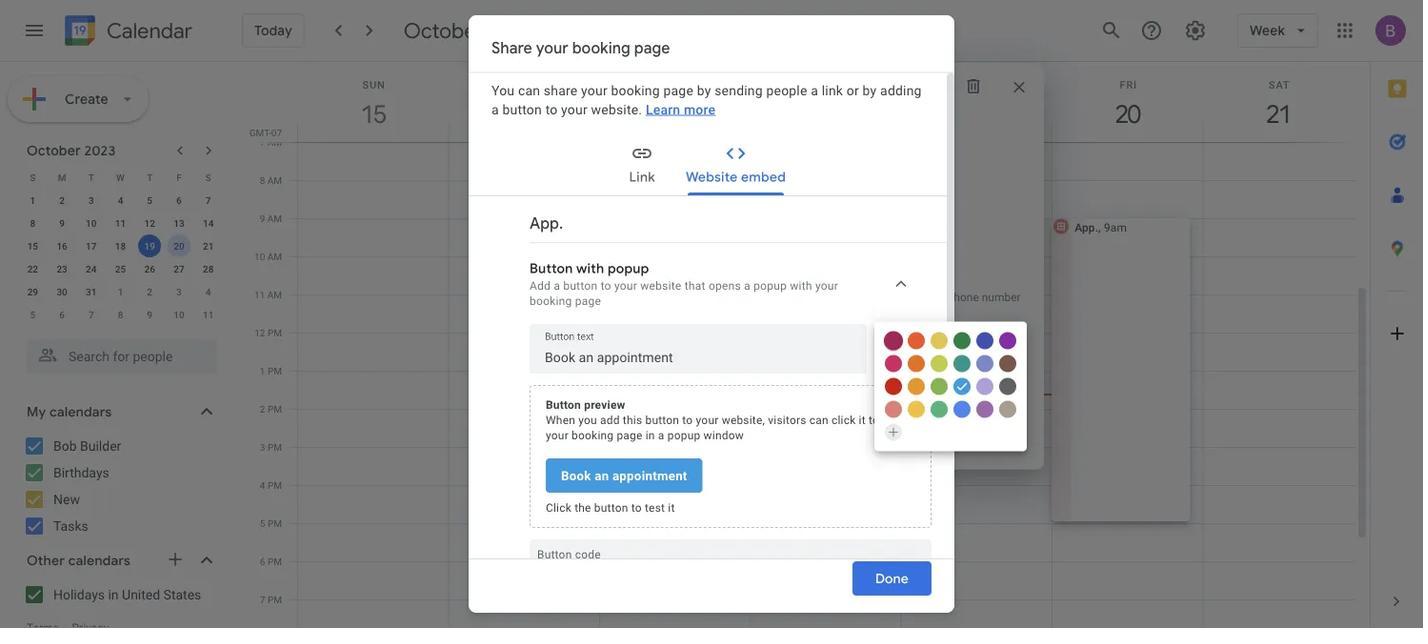 Task type: locate. For each thing, give the bounding box(es) containing it.
button for button preview
[[546, 398, 581, 411]]

1 horizontal spatial 3
[[176, 286, 182, 297]]

email
[[807, 368, 835, 382]]

1 · from the left
[[739, 368, 742, 382]]

min
[[701, 156, 724, 172]]

can right you
[[518, 82, 541, 98]]

phone up the flamingo, set button color menu item
[[888, 368, 920, 382]]

phone inside first name · last name · email address · phone number birthday
[[888, 368, 920, 382]]

pm up 1 pm
[[268, 327, 282, 338]]

it inside button preview when you add this button to your website, visitors can click it to view your booking page in a popup window
[[859, 413, 866, 426]]

12 inside 'row'
[[144, 217, 155, 229]]

8 for 8 am
[[260, 174, 265, 186]]

grid containing app.
[[244, 62, 1370, 628]]

graphite, set button color menu item
[[1000, 378, 1017, 395]]

appointment left will
[[802, 290, 866, 304]]

it right click at the bottom right of page
[[859, 413, 866, 426]]

delete appointment schedule image
[[964, 77, 984, 96]]

11 inside november 11 element
[[203, 309, 214, 320]]

october up m
[[27, 142, 81, 159]]

row containing 5
[[18, 303, 223, 326]]

october 2023 up m
[[27, 142, 116, 159]]

birthdays
[[53, 465, 109, 480]]

sage, set button color menu item
[[931, 401, 948, 418]]

done
[[876, 570, 909, 587]]

1 inside "element"
[[118, 286, 123, 297]]

0 vertical spatial phone
[[682, 271, 720, 286]]

flamingo, set button color menu item
[[885, 401, 903, 418]]

10 for 10 am
[[254, 251, 265, 262]]

button left code
[[538, 548, 572, 561]]

click
[[546, 501, 572, 514]]

unavailable
[[844, 433, 902, 446]]

0 vertical spatial calendars
[[49, 403, 112, 420]]

1 pm from the top
[[268, 327, 282, 338]]

button down you
[[503, 101, 542, 117]]

2 vertical spatial 11
[[203, 309, 214, 320]]

calendars for my calendars
[[49, 403, 112, 420]]

your right all
[[727, 233, 756, 250]]

11 for the 11 element
[[115, 217, 126, 229]]

3 up november 10 element
[[176, 286, 182, 297]]

you
[[579, 413, 597, 426]]

link
[[822, 82, 844, 98]]

1 horizontal spatial can
[[810, 413, 829, 426]]

9 up '16' element
[[59, 217, 65, 229]]

1 up 15 element
[[30, 194, 35, 206]]

10 down november 3 'element'
[[174, 309, 184, 320]]

3 for november 3 'element'
[[176, 286, 182, 297]]

5 am from the top
[[268, 289, 282, 300]]

1 vertical spatial button
[[546, 398, 581, 411]]

1 vertical spatial it
[[668, 501, 675, 514]]

bob inside my calendars list
[[53, 438, 77, 454]]

1 column header from the left
[[297, 62, 449, 142]]

,
[[1099, 221, 1102, 234]]

1
[[30, 194, 35, 206], [118, 286, 123, 297], [260, 365, 265, 376]]

pm down 5 pm on the bottom
[[268, 556, 282, 567]]

1 t from the left
[[88, 172, 94, 183]]

1 horizontal spatial name
[[770, 368, 799, 382]]

23 element
[[51, 257, 73, 280]]

row containing 1
[[18, 189, 223, 212]]

blueberry, set button color menu item
[[977, 332, 994, 349]]

you can share your booking page by sending people a link or by adding a button to your website.
[[492, 82, 922, 117]]

0 vertical spatial 2
[[59, 194, 65, 206]]

1 horizontal spatial t
[[147, 172, 153, 183]]

meeting time
[[682, 318, 764, 334]]

22 element
[[21, 257, 44, 280]]

0 horizontal spatial number
[[923, 368, 962, 382]]

to
[[546, 101, 558, 117], [601, 279, 612, 292], [683, 413, 693, 426], [869, 413, 880, 426], [632, 501, 642, 514]]

0 horizontal spatial ·
[[739, 368, 742, 382]]

6 column header from the left
[[1052, 62, 1204, 142]]

1 horizontal spatial ·
[[801, 368, 804, 382]]

0 horizontal spatial 2
[[59, 194, 65, 206]]

row containing s
[[18, 166, 223, 189]]

· left "cherry blossom, set button color" menu item
[[882, 368, 885, 382]]

pm
[[268, 327, 282, 338], [268, 365, 282, 376], [268, 403, 282, 415], [268, 441, 282, 453], [268, 479, 282, 491], [268, 517, 282, 529], [268, 556, 282, 567], [268, 594, 282, 605]]

31 element
[[80, 280, 103, 303]]

4 inside 'element'
[[206, 286, 211, 297]]

pm down the 6 pm
[[268, 594, 282, 605]]

grid
[[244, 62, 1370, 628]]

9 for november 9 element
[[147, 309, 153, 320]]

3 · from the left
[[882, 368, 885, 382]]

6 inside grid
[[260, 556, 265, 567]]

2 horizontal spatial 2
[[260, 403, 265, 415]]

booking inside bob builder busy times on this calendar are unavailable for booking
[[922, 433, 962, 446]]

4 row from the top
[[18, 234, 223, 257]]

all
[[710, 233, 724, 250]]

see all your booking pages
[[682, 233, 854, 250]]

builder inside my calendars list
[[80, 438, 121, 454]]

2 vertical spatial 2
[[260, 403, 265, 415]]

18 element
[[109, 234, 132, 257]]

making
[[742, 290, 780, 304]]

united
[[122, 587, 160, 602]]

s
[[30, 172, 36, 183], [205, 172, 211, 183]]

it right test
[[668, 501, 675, 514]]

pm up 5 pm on the bottom
[[268, 479, 282, 491]]

button preview when you add this button to your website, visitors can click it to view your booking page in a popup window
[[546, 398, 906, 442]]

15
[[682, 156, 698, 172], [27, 240, 38, 252]]

to down the share
[[546, 101, 558, 117]]

0 horizontal spatial bob
[[53, 438, 77, 454]]

november 6 element
[[51, 303, 73, 326]]

None search field
[[0, 332, 236, 374]]

0 vertical spatial 15
[[682, 156, 698, 172]]

2 vertical spatial 10
[[174, 309, 184, 320]]

in left busy
[[646, 428, 655, 442]]

10 for november 10 element
[[174, 309, 184, 320]]

2 inside november 2 'element'
[[147, 286, 153, 297]]

1 horizontal spatial by
[[863, 82, 877, 98]]

1 horizontal spatial 5
[[147, 194, 153, 206]]

1 horizontal spatial 2023
[[489, 17, 536, 44]]

4 column header from the left
[[750, 62, 902, 142]]

popup inside button preview when you add this button to your website, visitors can click it to view your booking page in a popup window
[[668, 428, 701, 442]]

6
[[176, 194, 182, 206], [59, 309, 65, 320], [260, 556, 265, 567]]

bob builder
[[53, 438, 121, 454]]

0 horizontal spatial t
[[88, 172, 94, 183]]

2 vertical spatial 8
[[118, 309, 123, 320]]

builder up the birthdays
[[80, 438, 121, 454]]

by up more at top
[[697, 82, 711, 98]]

1 vertical spatial 15
[[27, 240, 38, 252]]

4 up the 11 element
[[118, 194, 123, 206]]

name right last
[[770, 368, 799, 382]]

11 down 10 am at the top left
[[254, 289, 265, 300]]

1 s from the left
[[30, 172, 36, 183]]

november 8 element
[[109, 303, 132, 326]]

s right f
[[205, 172, 211, 183]]

4 pm from the top
[[268, 441, 282, 453]]

page
[[635, 39, 671, 58], [664, 82, 694, 98], [575, 294, 601, 307], [617, 428, 643, 442]]

0 horizontal spatial 11
[[115, 217, 126, 229]]

am for 9 am
[[268, 213, 282, 224]]

7 down the 6 pm
[[260, 594, 265, 605]]

add custom color menu item
[[885, 424, 903, 441]]

1 vertical spatial october 2023
[[27, 142, 116, 159]]

november 1 element
[[109, 280, 132, 303]]

10 up 11 am
[[254, 251, 265, 262]]

website
[[641, 279, 682, 292]]

the right making
[[783, 290, 799, 304]]

1 horizontal spatial popup
[[668, 428, 701, 442]]

2 horizontal spatial popup
[[754, 279, 787, 292]]

builder for bob builder busy times on this calendar are unavailable for booking
[[709, 414, 750, 429]]

· left email
[[801, 368, 804, 382]]

it
[[859, 413, 866, 426], [668, 501, 675, 514]]

9
[[260, 213, 265, 224], [59, 217, 65, 229], [147, 309, 153, 320]]

in
[[646, 428, 655, 442], [108, 587, 119, 602]]

phone up the on the top left of page
[[682, 271, 720, 286]]

9 down november 2 'element'
[[147, 309, 153, 320]]

0 horizontal spatial 6
[[59, 309, 65, 320]]

button up add
[[530, 260, 573, 276]]

1 vertical spatial 8
[[30, 217, 35, 229]]

2 horizontal spatial 11
[[254, 289, 265, 300]]

0 vertical spatial 12
[[144, 217, 155, 229]]

15 left min
[[682, 156, 698, 172]]

2 vertical spatial 6
[[260, 556, 265, 567]]

t left f
[[147, 172, 153, 183]]

6 for 6 pm
[[260, 556, 265, 567]]

0 vertical spatial can
[[518, 82, 541, 98]]

2 down m
[[59, 194, 65, 206]]

12 element
[[138, 212, 161, 234]]

builder inside bob builder busy times on this calendar are unavailable for booking
[[709, 414, 750, 429]]

am
[[268, 136, 282, 148], [268, 174, 282, 186], [268, 213, 282, 224], [268, 251, 282, 262], [268, 289, 282, 300]]

button with popup add a button to your website that opens a popup with your booking page
[[530, 260, 842, 307]]

1 vertical spatial popup
[[754, 279, 787, 292]]

t left w
[[88, 172, 94, 183]]

17 element
[[80, 234, 103, 257]]

learn
[[646, 101, 681, 117]]

to left website
[[601, 279, 612, 292]]

1 horizontal spatial 2
[[147, 286, 153, 297]]

0 horizontal spatial it
[[668, 501, 675, 514]]

button
[[503, 101, 542, 117], [564, 279, 598, 292], [646, 413, 680, 426], [595, 501, 629, 514]]

bob up the birthdays
[[53, 438, 77, 454]]

19, today element
[[138, 234, 161, 257]]

app. inside share your booking page dialog
[[530, 213, 564, 232]]

pm for 7 pm
[[268, 594, 282, 605]]

0 horizontal spatial 3
[[89, 194, 94, 206]]

12
[[144, 217, 155, 229], [255, 327, 265, 338]]

11 for 11 am
[[254, 289, 265, 300]]

preview
[[584, 398, 626, 411]]

1 vertical spatial 4
[[206, 286, 211, 297]]

15 min appointments
[[682, 156, 812, 172]]

when
[[546, 413, 576, 426]]

october 2023 up you
[[404, 17, 536, 44]]

6 pm
[[260, 556, 282, 567]]

this inside bob builder busy times on this calendar are unavailable for booking
[[757, 433, 776, 446]]

row containing 15
[[18, 234, 223, 257]]

3 inside 'element'
[[176, 286, 182, 297]]

0 vertical spatial october
[[404, 17, 484, 44]]

2 horizontal spatial 9
[[260, 213, 265, 224]]

3 down 2 pm
[[260, 441, 265, 453]]

0 horizontal spatial this
[[623, 413, 643, 426]]

2 up november 9 element
[[147, 286, 153, 297]]

0 horizontal spatial builder
[[80, 438, 121, 454]]

app. heading
[[682, 128, 727, 155]]

1 horizontal spatial 8
[[118, 309, 123, 320]]

11 up 18
[[115, 217, 126, 229]]

0 horizontal spatial 8
[[30, 217, 35, 229]]

8 pm from the top
[[268, 594, 282, 605]]

6 down 30 element
[[59, 309, 65, 320]]

booking right the for
[[922, 433, 962, 446]]

2 horizontal spatial 1
[[260, 365, 265, 376]]

2 vertical spatial popup
[[668, 428, 701, 442]]

0 vertical spatial 5
[[147, 194, 153, 206]]

tomato, set button color menu item
[[885, 378, 903, 395]]

pm for 6 pm
[[268, 556, 282, 567]]

bob for bob builder
[[53, 438, 77, 454]]

2 vertical spatial 4
[[260, 479, 265, 491]]

6 pm from the top
[[268, 517, 282, 529]]

0 horizontal spatial 2023
[[84, 142, 116, 159]]

2 up 3 pm
[[260, 403, 265, 415]]

more
[[684, 101, 716, 117]]

3 am from the top
[[268, 213, 282, 224]]

1 vertical spatial 2023
[[84, 142, 116, 159]]

9 am
[[260, 213, 282, 224]]

5 pm from the top
[[268, 479, 282, 491]]

button inside button with popup add a button to your website that opens a popup with your booking page
[[530, 260, 573, 276]]

2 am from the top
[[268, 174, 282, 186]]

· left last
[[739, 368, 742, 382]]

7 column header from the left
[[1203, 62, 1355, 142]]

tab list
[[1371, 62, 1424, 575]]

15 inside 'row'
[[27, 240, 38, 252]]

5 pm
[[260, 517, 282, 529]]

done button
[[853, 561, 932, 596]]

calendars inside dropdown button
[[68, 552, 131, 569]]

1 vertical spatial this
[[757, 433, 776, 446]]

appointment up test
[[613, 467, 688, 483]]

5 column header from the left
[[901, 62, 1053, 142]]

booking down you
[[572, 428, 614, 442]]

1 vertical spatial number
[[923, 368, 962, 382]]

1 horizontal spatial this
[[757, 433, 776, 446]]

0 vertical spatial 10
[[86, 217, 97, 229]]

12 inside grid
[[255, 327, 265, 338]]

4 am from the top
[[268, 251, 282, 262]]

am down 8 am
[[268, 213, 282, 224]]

button inside button preview when you add this button to your website, visitors can click it to view your booking page in a popup window
[[546, 398, 581, 411]]

12 up 19
[[144, 217, 155, 229]]

add
[[600, 413, 620, 426]]

or
[[847, 82, 860, 98]]

row containing 8
[[18, 212, 223, 234]]

1 vertical spatial 1
[[118, 286, 123, 297]]

2 column header from the left
[[448, 62, 600, 142]]

in inside button preview when you add this button to your website, visitors can click it to view your booking page in a popup window
[[646, 428, 655, 442]]

appointment inside phone call the person making the appointment will provide the phone number
[[802, 290, 866, 304]]

to inside you can share your booking page by sending people a link or by adding a button to your website.
[[546, 101, 558, 117]]

2 row from the top
[[18, 189, 223, 212]]

builder for bob builder
[[80, 438, 121, 454]]

person
[[704, 290, 739, 304]]

app.
[[682, 128, 727, 155], [530, 213, 564, 232], [1075, 221, 1099, 234]]

s left m
[[30, 172, 36, 183]]

7 for 7 pm
[[260, 594, 265, 605]]

your up window
[[696, 413, 719, 426]]

11 element
[[109, 212, 132, 234]]

1 horizontal spatial with
[[790, 279, 813, 292]]

11 for november 11 element
[[203, 309, 214, 320]]

an
[[595, 467, 609, 483]]

4 up 5 pm on the bottom
[[260, 479, 265, 491]]

7 row from the top
[[18, 303, 223, 326]]

20 cell
[[164, 234, 194, 257]]

4 for "november 4" 'element'
[[206, 286, 211, 297]]

8 down november 1 "element"
[[118, 309, 123, 320]]

other
[[27, 552, 65, 569]]

today
[[254, 22, 292, 39]]

can
[[518, 82, 541, 98], [810, 413, 829, 426]]

wisteria, set button color menu item
[[977, 378, 994, 395]]

button up when
[[546, 398, 581, 411]]

23
[[57, 263, 67, 274]]

booking up website.
[[611, 82, 660, 98]]

1 horizontal spatial phone
[[888, 368, 920, 382]]

a left busy
[[658, 428, 665, 442]]

with
[[577, 260, 605, 276], [790, 279, 813, 292]]

number
[[982, 290, 1021, 304], [923, 368, 962, 382]]

november 2 element
[[138, 280, 161, 303]]

5 up 12 element
[[147, 194, 153, 206]]

0 vertical spatial october 2023
[[404, 17, 536, 44]]

appointment down the "people"
[[745, 112, 826, 124]]

9 up 10 am at the top left
[[260, 213, 265, 224]]

1 vertical spatial calendars
[[68, 552, 131, 569]]

12 pm
[[255, 327, 282, 338]]

2 vertical spatial 5
[[260, 517, 265, 529]]

0 vertical spatial 3
[[89, 194, 94, 206]]

window
[[704, 428, 744, 442]]

learn more
[[646, 101, 716, 117]]

8 up 15 element
[[30, 217, 35, 229]]

1 vertical spatial 3
[[176, 286, 182, 297]]

2023
[[489, 17, 536, 44], [84, 142, 116, 159]]

by right or
[[863, 82, 877, 98]]

0 horizontal spatial 9
[[59, 217, 65, 229]]

1 up november 8 element
[[118, 286, 123, 297]]

0 horizontal spatial name
[[708, 368, 736, 382]]

this inside button preview when you add this button to your website, visitors can click it to view your booking page in a popup window
[[623, 413, 643, 426]]

pm for 12 pm
[[268, 327, 282, 338]]

this right the on
[[757, 433, 776, 446]]

column header
[[297, 62, 449, 142], [448, 62, 600, 142], [599, 62, 751, 142], [750, 62, 902, 142], [901, 62, 1053, 142], [1052, 62, 1204, 142], [1203, 62, 1355, 142]]

booking left pages
[[760, 233, 812, 250]]

first
[[682, 368, 705, 382]]

1 row from the top
[[18, 166, 223, 189]]

a inside button preview when you add this button to your website, visitors can click it to view your booking page in a popup window
[[658, 428, 665, 442]]

can up are
[[810, 413, 829, 426]]

3 row from the top
[[18, 212, 223, 234]]

0 horizontal spatial in
[[108, 587, 119, 602]]

0 horizontal spatial 12
[[144, 217, 155, 229]]

to up busy
[[683, 413, 693, 426]]

bob
[[682, 414, 706, 429], [53, 438, 77, 454]]

15 up 22
[[27, 240, 38, 252]]

26 element
[[138, 257, 161, 280]]

2023 up "10" element
[[84, 142, 116, 159]]

3 pm
[[260, 441, 282, 453]]

button right add
[[564, 279, 598, 292]]

2 horizontal spatial 5
[[260, 517, 265, 529]]

2 pm
[[260, 403, 282, 415]]

october 2023 grid
[[18, 166, 223, 326]]

button inside button preview when you add this button to your website, visitors can click it to view your booking page in a popup window
[[646, 413, 680, 426]]

view
[[883, 413, 906, 426]]

12 down 11 am
[[255, 327, 265, 338]]

page inside button with popup add a button to your website that opens a popup with your booking page
[[575, 294, 601, 307]]

1 vertical spatial in
[[108, 587, 119, 602]]

0 vertical spatial 8
[[260, 174, 265, 186]]

1 vertical spatial phone
[[888, 368, 920, 382]]

lavender, set button color menu item
[[977, 355, 994, 372]]

7
[[260, 136, 265, 148], [206, 194, 211, 206], [89, 309, 94, 320], [260, 594, 265, 605]]

4
[[118, 194, 123, 206], [206, 286, 211, 297], [260, 479, 265, 491]]

0 horizontal spatial app.
[[530, 213, 564, 232]]

october left share
[[404, 17, 484, 44]]

4 inside grid
[[260, 479, 265, 491]]

2023 up you
[[489, 17, 536, 44]]

27 element
[[168, 257, 191, 280]]

your down pages
[[816, 279, 839, 292]]

am up 9 am
[[268, 174, 282, 186]]

2 horizontal spatial the
[[929, 290, 945, 304]]

2 horizontal spatial app.
[[1075, 221, 1099, 234]]

citron, set button color menu item
[[931, 332, 948, 349]]

7 down 31 'element'
[[89, 309, 94, 320]]

3 pm from the top
[[268, 403, 282, 415]]

1 vertical spatial builder
[[80, 438, 121, 454]]

button right "add" at the left bottom
[[646, 413, 680, 426]]

30 element
[[51, 280, 73, 303]]

0 horizontal spatial the
[[575, 501, 592, 514]]

0 horizontal spatial s
[[30, 172, 36, 183]]

11 am
[[254, 289, 282, 300]]

29 element
[[21, 280, 44, 303]]

appointment
[[745, 112, 826, 124], [802, 290, 866, 304], [613, 467, 688, 483]]

0 vertical spatial it
[[859, 413, 866, 426]]

1 horizontal spatial in
[[646, 428, 655, 442]]

row group
[[18, 189, 223, 326]]

this for builder
[[757, 433, 776, 446]]

6 row from the top
[[18, 280, 223, 303]]

1 am from the top
[[268, 136, 282, 148]]

the left phone
[[929, 290, 945, 304]]

1 horizontal spatial number
[[982, 290, 1021, 304]]

2 horizontal spatial ·
[[882, 368, 885, 382]]

row
[[18, 166, 223, 189], [18, 189, 223, 212], [18, 212, 223, 234], [18, 234, 223, 257], [18, 257, 223, 280], [18, 280, 223, 303], [18, 303, 223, 326]]

2 horizontal spatial 8
[[260, 174, 265, 186]]

15 for 15 min appointments
[[682, 156, 698, 172]]

bob inside bob builder busy times on this calendar are unavailable for booking
[[682, 414, 706, 429]]

my calendars
[[27, 403, 112, 420]]

2 vertical spatial 1
[[260, 365, 265, 376]]

1 horizontal spatial 10
[[174, 309, 184, 320]]

app. up add
[[530, 213, 564, 232]]

booking down add
[[530, 294, 572, 307]]

in left united
[[108, 587, 119, 602]]

15 element
[[21, 234, 44, 257]]

website.
[[591, 101, 643, 117]]

1 for 1 pm
[[260, 365, 265, 376]]

share
[[492, 39, 533, 58]]

0 horizontal spatial 10
[[86, 217, 97, 229]]

5 row from the top
[[18, 257, 223, 280]]

pm for 2 pm
[[268, 403, 282, 415]]

4 for 4 pm
[[260, 479, 265, 491]]

this right "add" at the left bottom
[[623, 413, 643, 426]]

button
[[530, 260, 573, 276], [546, 398, 581, 411], [538, 548, 572, 561]]

8 up 9 am
[[260, 174, 265, 186]]

appointment inside button
[[613, 467, 688, 483]]

1 horizontal spatial 1
[[118, 286, 123, 297]]

None text field
[[545, 344, 852, 370]]

3 for 3 pm
[[260, 441, 265, 453]]

name up "birthday"
[[708, 368, 736, 382]]

7 pm from the top
[[268, 556, 282, 567]]

grape, set button color menu item
[[1000, 332, 1017, 349]]

0 vertical spatial bob
[[682, 414, 706, 429]]

the right the click
[[575, 501, 592, 514]]

0 vertical spatial builder
[[709, 414, 750, 429]]

17
[[86, 240, 97, 252]]

1 by from the left
[[697, 82, 711, 98]]

pm for 5 pm
[[268, 517, 282, 529]]

m
[[58, 172, 66, 183]]

1 vertical spatial 6
[[59, 309, 65, 320]]

0 horizontal spatial 15
[[27, 240, 38, 252]]

share your booking page dialog
[[469, 15, 955, 628]]

pm up the 6 pm
[[268, 517, 282, 529]]

0 horizontal spatial october
[[27, 142, 81, 159]]

bookable
[[682, 112, 741, 124]]

1 for november 1 "element"
[[118, 286, 123, 297]]

pm up 3 pm
[[268, 403, 282, 415]]

october
[[404, 17, 484, 44], [27, 142, 81, 159]]

calendars inside dropdown button
[[49, 403, 112, 420]]

calendars up bob builder
[[49, 403, 112, 420]]

cherry blossom, set button color menu item
[[885, 355, 903, 372]]

button inside you can share your booking page by sending people a link or by adding a button to your website.
[[503, 101, 542, 117]]

2 pm from the top
[[268, 365, 282, 376]]

25 element
[[109, 257, 132, 280]]

the
[[783, 290, 799, 304], [929, 290, 945, 304], [575, 501, 592, 514]]

28 element
[[197, 257, 220, 280]]

11 down "november 4" 'element'
[[203, 309, 214, 320]]

row containing 29
[[18, 280, 223, 303]]

app. up min
[[682, 128, 727, 155]]

8
[[260, 174, 265, 186], [30, 217, 35, 229], [118, 309, 123, 320]]

calendar heading
[[103, 18, 192, 44]]

3 up "10" element
[[89, 194, 94, 206]]



Task type: vqa. For each thing, say whether or not it's contained in the screenshot.


Task type: describe. For each thing, give the bounding box(es) containing it.
on
[[741, 433, 754, 446]]

last
[[745, 368, 767, 382]]

you
[[492, 82, 515, 98]]

opens
[[709, 279, 741, 292]]

1 vertical spatial october
[[27, 142, 81, 159]]

2 for november 2 'element'
[[147, 286, 153, 297]]

holidays in united states
[[53, 587, 201, 602]]

bob builder busy times on this calendar are unavailable for booking
[[682, 414, 962, 446]]

button code
[[538, 548, 601, 561]]

4 pm
[[260, 479, 282, 491]]

code
[[575, 548, 601, 561]]

bob for bob builder busy times on this calendar are unavailable for booking
[[682, 414, 706, 429]]

booking inside button preview when you add this button to your website, visitors can click it to view your booking page in a popup window
[[572, 428, 614, 442]]

row group containing 1
[[18, 189, 223, 326]]

booking inside you can share your booking page by sending people a link or by adding a button to your website.
[[611, 82, 660, 98]]

button down the an on the bottom of the page
[[595, 501, 629, 514]]

to inside button with popup add a button to your website that opens a popup with your booking page
[[601, 279, 612, 292]]

9am
[[1105, 221, 1127, 234]]

12 for 12 pm
[[255, 327, 265, 338]]

a down you
[[492, 101, 499, 117]]

phone
[[948, 290, 979, 304]]

1 horizontal spatial 6
[[176, 194, 182, 206]]

20 element
[[168, 234, 191, 257]]

15 for 15
[[27, 240, 38, 252]]

7 am
[[260, 136, 282, 148]]

am for 10 am
[[268, 251, 282, 262]]

1 horizontal spatial october
[[404, 17, 484, 44]]

6 for november 6 element
[[59, 309, 65, 320]]

book an appointment
[[561, 467, 688, 483]]

book an appointment button
[[546, 458, 703, 492]]

adding
[[881, 82, 922, 98]]

people
[[767, 82, 808, 98]]

to left test
[[632, 501, 642, 514]]

2 · from the left
[[801, 368, 804, 382]]

page inside button preview when you add this button to your website, visitors can click it to view your booking page in a popup window
[[617, 428, 643, 442]]

number inside phone call the person making the appointment will provide the phone number
[[982, 290, 1021, 304]]

pm for 3 pm
[[268, 441, 282, 453]]

calendar
[[778, 433, 822, 446]]

times
[[710, 433, 738, 446]]

visitors
[[768, 413, 807, 426]]

appointments
[[728, 156, 812, 172]]

28
[[203, 263, 214, 274]]

21
[[203, 240, 214, 252]]

states
[[164, 587, 201, 602]]

0 horizontal spatial october 2023
[[27, 142, 116, 159]]

your up website.
[[581, 82, 608, 98]]

14
[[203, 217, 214, 229]]

new
[[53, 491, 80, 507]]

button inside button with popup add a button to your website that opens a popup with your booking page
[[564, 279, 598, 292]]

this for preview
[[623, 413, 643, 426]]

2 vertical spatial button
[[538, 548, 572, 561]]

basil, set button color menu item
[[954, 332, 971, 349]]

16 element
[[51, 234, 73, 257]]

20
[[174, 240, 184, 252]]

for
[[904, 433, 919, 446]]

november 9 element
[[138, 303, 161, 326]]

main drawer image
[[23, 19, 46, 42]]

cocoa, set button color menu item
[[1000, 355, 1017, 372]]

number inside first name · last name · email address · phone number birthday
[[923, 368, 962, 382]]

1 vertical spatial with
[[790, 279, 813, 292]]

meeting
[[682, 318, 731, 334]]

see all your booking pages link
[[682, 233, 854, 250]]

10 element
[[80, 212, 103, 234]]

call
[[723, 271, 744, 286]]

1 horizontal spatial the
[[783, 290, 799, 304]]

my
[[27, 403, 46, 420]]

can inside button preview when you add this button to your website, visitors can click it to view your booking page in a popup window
[[810, 413, 829, 426]]

your down the share
[[561, 101, 588, 117]]

am for 11 am
[[268, 289, 282, 300]]

2 s from the left
[[205, 172, 211, 183]]

1 name from the left
[[708, 368, 736, 382]]

to up unavailable
[[869, 413, 880, 426]]

radicchio, set button color menu item
[[884, 331, 903, 350]]

12 for 12
[[144, 217, 155, 229]]

row containing 22
[[18, 257, 223, 280]]

07
[[271, 127, 282, 138]]

website,
[[722, 413, 765, 426]]

booking up the share
[[572, 39, 631, 58]]

none text field inside share your booking page dialog
[[545, 344, 852, 370]]

2 for 2 pm
[[260, 403, 265, 415]]

click
[[832, 413, 856, 426]]

am for 8 am
[[268, 174, 282, 186]]

can inside you can share your booking page by sending people a link or by adding a button to your website.
[[518, 82, 541, 98]]

a right add
[[554, 279, 560, 292]]

13
[[174, 217, 184, 229]]

8 for november 8 element
[[118, 309, 123, 320]]

bookable appointment schedule
[[682, 112, 887, 124]]

add
[[530, 279, 551, 292]]

2 name from the left
[[770, 368, 799, 382]]

14 element
[[197, 212, 220, 234]]

19 cell
[[135, 234, 164, 257]]

pm for 1 pm
[[268, 365, 282, 376]]

my calendars list
[[4, 431, 236, 541]]

are
[[825, 433, 841, 446]]

banana, set button color menu item
[[908, 401, 925, 418]]

5 for november 5 element
[[30, 309, 35, 320]]

eucalyptus, set button color menu item
[[954, 355, 971, 372]]

provide
[[889, 290, 926, 304]]

pm for 4 pm
[[268, 479, 282, 491]]

today button
[[242, 13, 305, 48]]

pistachio, set button color menu item
[[931, 378, 948, 395]]

pages
[[815, 233, 854, 250]]

13 element
[[168, 212, 191, 234]]

31
[[86, 286, 97, 297]]

calendars for other calendars
[[68, 552, 131, 569]]

schedule
[[829, 112, 887, 124]]

that
[[685, 279, 706, 292]]

9 for 9 am
[[260, 213, 265, 224]]

calendar element
[[61, 11, 192, 53]]

sending
[[715, 82, 763, 98]]

0 vertical spatial appointment
[[745, 112, 826, 124]]

30
[[57, 286, 67, 297]]

10 am
[[254, 251, 282, 262]]

w
[[116, 172, 125, 183]]

2 t from the left
[[147, 172, 153, 183]]

busy
[[682, 433, 707, 446]]

amethyst, set button color menu item
[[977, 401, 994, 418]]

november 11 element
[[197, 303, 220, 326]]

november 10 element
[[168, 303, 191, 326]]

the inside share your booking page dialog
[[575, 501, 592, 514]]

f
[[176, 172, 182, 183]]

birch, set button color menu item
[[1000, 401, 1017, 418]]

19
[[144, 240, 155, 252]]

a right call
[[744, 279, 751, 292]]

24 element
[[80, 257, 103, 280]]

7 for november 7 element
[[89, 309, 94, 320]]

november 3 element
[[168, 280, 191, 303]]

page inside you can share your booking page by sending people a link or by adding a button to your website.
[[664, 82, 694, 98]]

cobalt, set button color menu item
[[954, 401, 971, 418]]

the
[[682, 290, 702, 304]]

0 vertical spatial 1
[[30, 194, 35, 206]]

my calendars button
[[4, 396, 236, 427]]

25
[[115, 263, 126, 274]]

27
[[174, 263, 184, 274]]

2 by from the left
[[863, 82, 877, 98]]

10 for "10" element
[[86, 217, 97, 229]]

tangerine, set button color menu item
[[908, 332, 925, 349]]

8 am
[[260, 174, 282, 186]]

a left link
[[811, 82, 819, 98]]

peacock, set button color menu item
[[954, 378, 971, 395]]

your down when
[[546, 428, 569, 442]]

first name · last name · email address · phone number birthday
[[682, 368, 962, 399]]

will
[[869, 290, 886, 304]]

time
[[734, 318, 764, 334]]

november 4 element
[[197, 280, 220, 303]]

am for 7 am
[[268, 136, 282, 148]]

book
[[561, 467, 592, 483]]

avocado, set button color menu item
[[931, 355, 948, 372]]

7 up the 14 element
[[206, 194, 211, 206]]

learn more link
[[646, 101, 716, 117]]

phone call the person making the appointment will provide the phone number
[[682, 271, 1021, 304]]

your left website
[[615, 279, 638, 292]]

3 column header from the left
[[599, 62, 751, 142]]

november 7 element
[[80, 303, 103, 326]]

21 element
[[197, 234, 220, 257]]

0 horizontal spatial popup
[[608, 260, 649, 276]]

phone inside phone call the person making the appointment will provide the phone number
[[682, 271, 720, 286]]

18
[[115, 240, 126, 252]]

pumpkin, set button color menu item
[[908, 355, 925, 372]]

0 horizontal spatial with
[[577, 260, 605, 276]]

7 for 7 am
[[260, 136, 265, 148]]

app. , 9am
[[1075, 221, 1127, 234]]

test
[[645, 501, 665, 514]]

1 pm
[[260, 365, 282, 376]]

address
[[838, 368, 879, 382]]

0 vertical spatial 2023
[[489, 17, 536, 44]]

7 pm
[[260, 594, 282, 605]]

button for button with popup
[[530, 260, 573, 276]]

5 for 5 pm
[[260, 517, 265, 529]]

booking inside button with popup add a button to your website that opens a popup with your booking page
[[530, 294, 572, 307]]

november 5 element
[[21, 303, 44, 326]]

0 horizontal spatial 4
[[118, 194, 123, 206]]

1 horizontal spatial app.
[[682, 128, 727, 155]]

your right share
[[536, 39, 569, 58]]

mango, set button color menu item
[[908, 378, 925, 395]]



